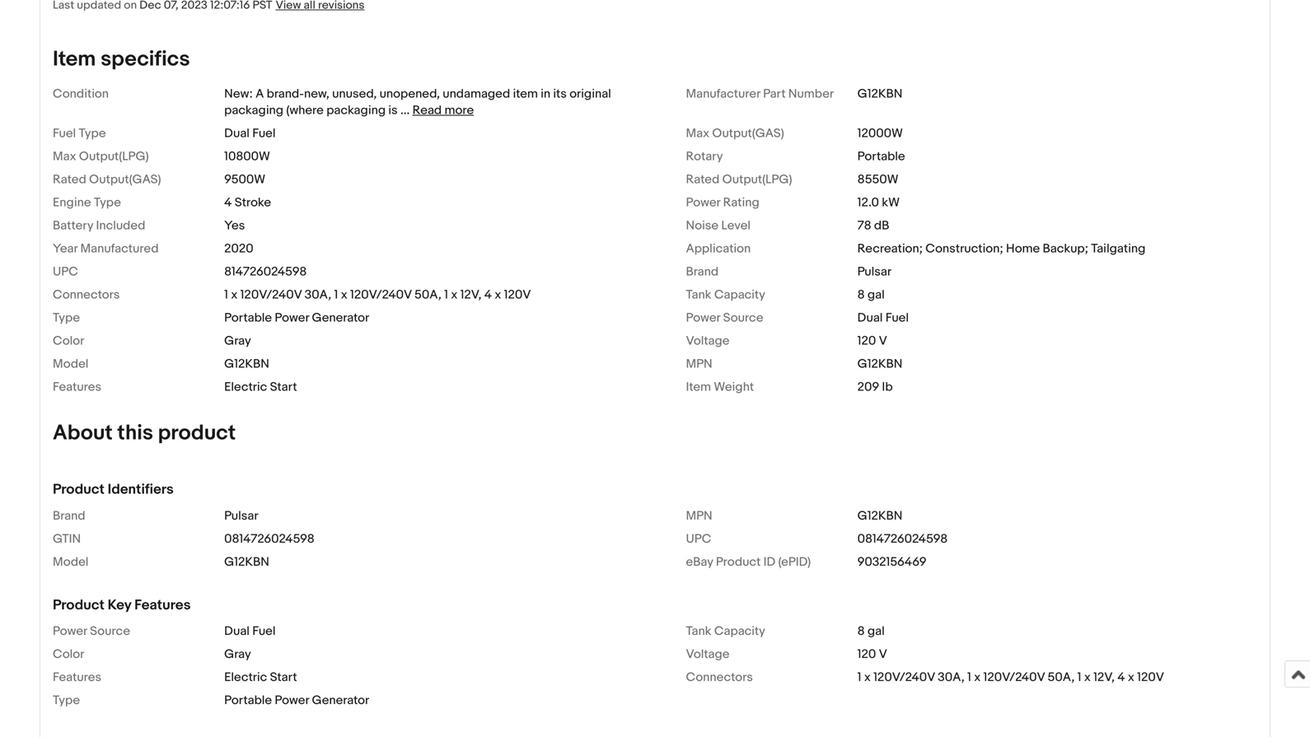 Task type: describe. For each thing, give the bounding box(es) containing it.
1 120 from the top
[[858, 334, 876, 349]]

1 vertical spatial 12v,
[[1094, 671, 1115, 685]]

8 for 1 x 120v/240v 30a, 1 x 120v/240v 50a, 1 x 12v, 4 x 120v
[[858, 288, 865, 303]]

1 portable power generator from the top
[[224, 311, 369, 326]]

tank for dual fuel
[[686, 624, 712, 639]]

item
[[513, 87, 538, 102]]

2020
[[224, 242, 254, 256]]

max for max output(lpg)
[[53, 149, 76, 164]]

8 gal for dual fuel
[[858, 624, 885, 639]]

8 gal for 1 x 120v/240v 30a, 1 x 120v/240v 50a, 1 x 12v, 4 x 120v
[[858, 288, 885, 303]]

1 gray from the top
[[224, 334, 251, 349]]

78 db
[[858, 219, 890, 233]]

0 vertical spatial source
[[723, 311, 764, 326]]

home
[[1006, 242, 1040, 256]]

2 portable power generator from the top
[[224, 694, 369, 709]]

electric for connectors
[[224, 671, 267, 685]]

1 vertical spatial features
[[134, 597, 191, 614]]

fuel type
[[53, 126, 106, 141]]

dual fuel for max output(gas)
[[224, 126, 276, 141]]

product for product key features
[[53, 597, 105, 614]]

max for max output(gas)
[[686, 126, 710, 141]]

engine type
[[53, 196, 121, 210]]

12.0
[[858, 196, 879, 210]]

1 vertical spatial portable
[[224, 311, 272, 326]]

1 horizontal spatial connectors
[[686, 671, 753, 685]]

12000w
[[858, 126, 903, 141]]

209 lb
[[858, 380, 893, 395]]

0 horizontal spatial connectors
[[53, 288, 120, 303]]

rotary
[[686, 149, 723, 164]]

209
[[858, 380, 880, 395]]

2 voltage from the top
[[686, 648, 730, 662]]

upc for 814726024598
[[53, 265, 78, 280]]

brand-
[[267, 87, 304, 102]]

mpn for pulsar
[[686, 509, 713, 524]]

1 horizontal spatial pulsar
[[858, 265, 892, 280]]

db
[[875, 219, 890, 233]]

start for connectors
[[270, 671, 297, 685]]

new: a brand-new, unused, unopened, undamaged item in its original packaging (where packaging is ...
[[224, 87, 611, 118]]

in
[[541, 87, 551, 102]]

read more
[[413, 103, 474, 118]]

read more button
[[413, 103, 474, 118]]

manufactured
[[80, 242, 159, 256]]

recreation;
[[858, 242, 923, 256]]

yes
[[224, 219, 245, 233]]

dual fuel for tank capacity
[[224, 624, 276, 639]]

start for item weight
[[270, 380, 297, 395]]

features for connectors
[[53, 671, 102, 685]]

original
[[570, 87, 611, 102]]

is
[[389, 103, 398, 118]]

9500w
[[224, 172, 266, 187]]

output(lpg) for rated output(lpg)
[[723, 172, 793, 187]]

model for mpn
[[53, 357, 89, 372]]

...
[[401, 103, 410, 118]]

ebay product id (epid)
[[686, 555, 811, 570]]

output(lpg) for max output(lpg)
[[79, 149, 149, 164]]

kw
[[882, 196, 900, 210]]

new,
[[304, 87, 330, 102]]

its
[[553, 87, 567, 102]]

manufacturer
[[686, 87, 761, 102]]

max output(gas)
[[686, 126, 784, 141]]

8550w
[[858, 172, 899, 187]]

year manufactured
[[53, 242, 159, 256]]

1 generator from the top
[[312, 311, 369, 326]]

lb
[[882, 380, 893, 395]]

id
[[764, 555, 776, 570]]

2 120 v from the top
[[858, 648, 888, 662]]

noise level
[[686, 219, 751, 233]]

1 vertical spatial product
[[716, 555, 761, 570]]

unopened,
[[380, 87, 440, 102]]

key
[[108, 597, 131, 614]]

g12kbn for condition
[[858, 87, 903, 102]]

identifiers
[[108, 482, 174, 499]]

output(gas) for rated output(gas)
[[89, 172, 161, 187]]

included
[[96, 219, 145, 233]]

item for item weight
[[686, 380, 711, 395]]

level
[[722, 219, 751, 233]]

about
[[53, 421, 113, 447]]

4 stroke
[[224, 196, 271, 210]]

battery included
[[53, 219, 145, 233]]

specifics
[[101, 47, 190, 72]]

noise
[[686, 219, 719, 233]]

0 horizontal spatial brand
[[53, 509, 85, 524]]

model for ebay product id (epid)
[[53, 555, 89, 570]]

1 vertical spatial dual
[[858, 311, 883, 326]]

application
[[686, 242, 751, 256]]

product
[[158, 421, 236, 447]]

2 packaging from the left
[[327, 103, 386, 118]]

tank for 1 x 120v/240v 30a, 1 x 120v/240v 50a, 1 x 12v, 4 x 120v
[[686, 288, 712, 303]]

rated output(lpg)
[[686, 172, 793, 187]]

a
[[256, 87, 264, 102]]

9032156469
[[858, 555, 927, 570]]

about this product
[[53, 421, 236, 447]]

0 horizontal spatial 30a,
[[305, 288, 332, 303]]

2 vertical spatial 4
[[1118, 671, 1126, 685]]

max output(lpg)
[[53, 149, 149, 164]]

condition
[[53, 87, 109, 102]]



Task type: vqa. For each thing, say whether or not it's contained in the screenshot.


Task type: locate. For each thing, give the bounding box(es) containing it.
2 electric from the top
[[224, 671, 267, 685]]

output(gas) down manufacturer part number
[[712, 126, 784, 141]]

output(gas)
[[712, 126, 784, 141], [89, 172, 161, 187]]

product up gtin
[[53, 482, 105, 499]]

x
[[231, 288, 238, 303], [341, 288, 348, 303], [451, 288, 458, 303], [495, 288, 501, 303], [865, 671, 871, 685], [975, 671, 981, 685], [1085, 671, 1091, 685], [1128, 671, 1135, 685]]

type
[[79, 126, 106, 141], [94, 196, 121, 210], [53, 311, 80, 326], [53, 694, 80, 709]]

2 start from the top
[[270, 671, 297, 685]]

product key features
[[53, 597, 191, 614]]

tank capacity down ebay product id (epid)
[[686, 624, 766, 639]]

portable
[[858, 149, 906, 164], [224, 311, 272, 326], [224, 694, 272, 709]]

electric start
[[224, 380, 297, 395], [224, 671, 297, 685]]

8 gal down recreation;
[[858, 288, 885, 303]]

model down gtin
[[53, 555, 89, 570]]

2 v from the top
[[879, 648, 888, 662]]

upc down year
[[53, 265, 78, 280]]

rated output(gas)
[[53, 172, 161, 187]]

battery
[[53, 219, 93, 233]]

model up about on the left bottom
[[53, 357, 89, 372]]

manufacturer part number
[[686, 87, 834, 102]]

0 vertical spatial power source
[[686, 311, 764, 326]]

rating
[[723, 196, 760, 210]]

2 color from the top
[[53, 648, 84, 662]]

2 capacity from the top
[[715, 624, 766, 639]]

dual fuel
[[224, 126, 276, 141], [858, 311, 909, 326], [224, 624, 276, 639]]

12v,
[[460, 288, 482, 303], [1094, 671, 1115, 685]]

gal down "9032156469"
[[868, 624, 885, 639]]

item up condition
[[53, 47, 96, 72]]

gtin
[[53, 532, 81, 547]]

0 vertical spatial voltage
[[686, 334, 730, 349]]

capacity down ebay product id (epid)
[[715, 624, 766, 639]]

0 vertical spatial generator
[[312, 311, 369, 326]]

0814726024598
[[224, 532, 315, 547], [858, 532, 948, 547]]

0 vertical spatial 120v
[[504, 288, 531, 303]]

unused,
[[332, 87, 377, 102]]

1 8 from the top
[[858, 288, 865, 303]]

capacity for 1 x 120v/240v 30a, 1 x 120v/240v 50a, 1 x 12v, 4 x 120v
[[715, 288, 766, 303]]

0 vertical spatial portable power generator
[[224, 311, 369, 326]]

tank down ebay
[[686, 624, 712, 639]]

0 vertical spatial output(lpg)
[[79, 149, 149, 164]]

power rating
[[686, 196, 760, 210]]

1 horizontal spatial brand
[[686, 265, 719, 280]]

0 vertical spatial v
[[879, 334, 888, 349]]

packaging
[[224, 103, 284, 118], [327, 103, 386, 118]]

tank capacity
[[686, 288, 766, 303], [686, 624, 766, 639]]

1 vertical spatial color
[[53, 648, 84, 662]]

1 vertical spatial connectors
[[686, 671, 753, 685]]

0 horizontal spatial output(gas)
[[89, 172, 161, 187]]

2 gal from the top
[[868, 624, 885, 639]]

2 tank capacity from the top
[[686, 624, 766, 639]]

item weight
[[686, 380, 754, 395]]

0 horizontal spatial 12v,
[[460, 288, 482, 303]]

120v
[[504, 288, 531, 303], [1138, 671, 1165, 685]]

item for item specifics
[[53, 47, 96, 72]]

0 vertical spatial dual
[[224, 126, 250, 141]]

0 vertical spatial tank
[[686, 288, 712, 303]]

1 vertical spatial voltage
[[686, 648, 730, 662]]

1 horizontal spatial 120v
[[1138, 671, 1165, 685]]

(where
[[286, 103, 324, 118]]

new:
[[224, 87, 253, 102]]

1 vertical spatial item
[[686, 380, 711, 395]]

0 horizontal spatial output(lpg)
[[79, 149, 149, 164]]

product left id
[[716, 555, 761, 570]]

model
[[53, 357, 89, 372], [53, 555, 89, 570]]

2 vertical spatial features
[[53, 671, 102, 685]]

120v/240v
[[240, 288, 302, 303], [350, 288, 412, 303], [874, 671, 935, 685], [984, 671, 1045, 685]]

2 rated from the left
[[686, 172, 720, 187]]

12.0 kw
[[858, 196, 900, 210]]

1 vertical spatial v
[[879, 648, 888, 662]]

0 horizontal spatial pulsar
[[224, 509, 258, 524]]

rated up engine
[[53, 172, 86, 187]]

item left weight
[[686, 380, 711, 395]]

1 vertical spatial dual fuel
[[858, 311, 909, 326]]

1 horizontal spatial 0814726024598
[[858, 532, 948, 547]]

1 0814726024598 from the left
[[224, 532, 315, 547]]

1 horizontal spatial max
[[686, 126, 710, 141]]

0 vertical spatial product
[[53, 482, 105, 499]]

0 vertical spatial pulsar
[[858, 265, 892, 280]]

0 vertical spatial 1 x 120v/240v 30a, 1 x 120v/240v 50a, 1 x 12v, 4 x 120v
[[224, 288, 531, 303]]

0 vertical spatial upc
[[53, 265, 78, 280]]

10800w
[[224, 149, 270, 164]]

start
[[270, 380, 297, 395], [270, 671, 297, 685]]

1 vertical spatial power source
[[53, 624, 130, 639]]

product left key
[[53, 597, 105, 614]]

814726024598
[[224, 265, 307, 280]]

2 8 gal from the top
[[858, 624, 885, 639]]

1 vertical spatial 120v
[[1138, 671, 1165, 685]]

1 vertical spatial generator
[[312, 694, 369, 709]]

0 vertical spatial mpn
[[686, 357, 713, 372]]

generator
[[312, 311, 369, 326], [312, 694, 369, 709]]

number
[[789, 87, 834, 102]]

undamaged
[[443, 87, 510, 102]]

tank capacity for 1 x 120v/240v 30a, 1 x 120v/240v 50a, 1 x 12v, 4 x 120v
[[686, 288, 766, 303]]

color
[[53, 334, 84, 349], [53, 648, 84, 662]]

stroke
[[235, 196, 271, 210]]

1 start from the top
[[270, 380, 297, 395]]

portable power generator
[[224, 311, 369, 326], [224, 694, 369, 709]]

1 vertical spatial pulsar
[[224, 509, 258, 524]]

8 down "9032156469"
[[858, 624, 865, 639]]

1 vertical spatial electric
[[224, 671, 267, 685]]

tank
[[686, 288, 712, 303], [686, 624, 712, 639]]

1 x 120v/240v 30a, 1 x 120v/240v 50a, 1 x 12v, 4 x 120v
[[224, 288, 531, 303], [858, 671, 1165, 685]]

year
[[53, 242, 78, 256]]

1 vertical spatial mpn
[[686, 509, 713, 524]]

0 vertical spatial 120
[[858, 334, 876, 349]]

item specifics
[[53, 47, 190, 72]]

1 vertical spatial gal
[[868, 624, 885, 639]]

50a,
[[415, 288, 442, 303], [1048, 671, 1075, 685]]

8 for dual fuel
[[858, 624, 865, 639]]

0 vertical spatial output(gas)
[[712, 126, 784, 141]]

2 120 from the top
[[858, 648, 876, 662]]

0 horizontal spatial source
[[90, 624, 130, 639]]

2 horizontal spatial 4
[[1118, 671, 1126, 685]]

1 capacity from the top
[[715, 288, 766, 303]]

120
[[858, 334, 876, 349], [858, 648, 876, 662]]

0 vertical spatial brand
[[686, 265, 719, 280]]

2 vertical spatial portable
[[224, 694, 272, 709]]

electric for item weight
[[224, 380, 267, 395]]

1 horizontal spatial power source
[[686, 311, 764, 326]]

1 tank from the top
[[686, 288, 712, 303]]

tank down application
[[686, 288, 712, 303]]

output(gas) down max output(lpg)
[[89, 172, 161, 187]]

upc for 0814726024598
[[686, 532, 712, 547]]

0814726024598 for gtin
[[224, 532, 315, 547]]

brand down application
[[686, 265, 719, 280]]

power source
[[686, 311, 764, 326], [53, 624, 130, 639]]

product for product identifiers
[[53, 482, 105, 499]]

2 tank from the top
[[686, 624, 712, 639]]

packaging down unused,
[[327, 103, 386, 118]]

mpn up "item weight"
[[686, 357, 713, 372]]

tailgating
[[1092, 242, 1146, 256]]

features
[[53, 380, 102, 395], [134, 597, 191, 614], [53, 671, 102, 685]]

120 v
[[858, 334, 888, 349], [858, 648, 888, 662]]

0 vertical spatial 12v,
[[460, 288, 482, 303]]

30a,
[[305, 288, 332, 303], [938, 671, 965, 685]]

0 vertical spatial features
[[53, 380, 102, 395]]

tank capacity down application
[[686, 288, 766, 303]]

brand
[[686, 265, 719, 280], [53, 509, 85, 524]]

0 vertical spatial 50a,
[[415, 288, 442, 303]]

packaging down a
[[224, 103, 284, 118]]

1 rated from the left
[[53, 172, 86, 187]]

0 horizontal spatial packaging
[[224, 103, 284, 118]]

this
[[117, 421, 153, 447]]

power
[[686, 196, 721, 210], [275, 311, 309, 326], [686, 311, 721, 326], [53, 624, 87, 639], [275, 694, 309, 709]]

0 horizontal spatial upc
[[53, 265, 78, 280]]

output(lpg) up rated output(gas) in the left top of the page
[[79, 149, 149, 164]]

features for item weight
[[53, 380, 102, 395]]

mpn for g12kbn
[[686, 357, 713, 372]]

1 model from the top
[[53, 357, 89, 372]]

construction;
[[926, 242, 1004, 256]]

dual for max output(gas)
[[224, 126, 250, 141]]

max up the rotary
[[686, 126, 710, 141]]

backup;
[[1043, 242, 1089, 256]]

0 vertical spatial color
[[53, 334, 84, 349]]

1 vertical spatial 30a,
[[938, 671, 965, 685]]

1 vertical spatial output(gas)
[[89, 172, 161, 187]]

78
[[858, 219, 872, 233]]

upc up ebay
[[686, 532, 712, 547]]

1 horizontal spatial packaging
[[327, 103, 386, 118]]

output(lpg) up rating
[[723, 172, 793, 187]]

0 vertical spatial model
[[53, 357, 89, 372]]

dual for tank capacity
[[224, 624, 250, 639]]

1 v from the top
[[879, 334, 888, 349]]

g12kbn for brand
[[858, 509, 903, 524]]

weight
[[714, 380, 754, 395]]

2 gray from the top
[[224, 648, 251, 662]]

1 vertical spatial 4
[[484, 288, 492, 303]]

capacity
[[715, 288, 766, 303], [715, 624, 766, 639]]

0 vertical spatial 4
[[224, 196, 232, 210]]

1
[[224, 288, 228, 303], [334, 288, 338, 303], [444, 288, 448, 303], [858, 671, 862, 685], [968, 671, 972, 685], [1078, 671, 1082, 685]]

rated for rated output(lpg)
[[686, 172, 720, 187]]

electric start for item weight
[[224, 380, 297, 395]]

1 vertical spatial gray
[[224, 648, 251, 662]]

1 horizontal spatial 1 x 120v/240v 30a, 1 x 120v/240v 50a, 1 x 12v, 4 x 120v
[[858, 671, 1165, 685]]

rated
[[53, 172, 86, 187], [686, 172, 720, 187]]

2 vertical spatial dual fuel
[[224, 624, 276, 639]]

1 mpn from the top
[[686, 357, 713, 372]]

(epid)
[[779, 555, 811, 570]]

v
[[879, 334, 888, 349], [879, 648, 888, 662]]

rated for rated output(gas)
[[53, 172, 86, 187]]

0 horizontal spatial power source
[[53, 624, 130, 639]]

max down fuel type
[[53, 149, 76, 164]]

2 vertical spatial dual
[[224, 624, 250, 639]]

1 vertical spatial 120
[[858, 648, 876, 662]]

1 vertical spatial 8
[[858, 624, 865, 639]]

0 vertical spatial capacity
[[715, 288, 766, 303]]

1 horizontal spatial item
[[686, 380, 711, 395]]

1 vertical spatial portable power generator
[[224, 694, 369, 709]]

0 horizontal spatial rated
[[53, 172, 86, 187]]

0 vertical spatial tank capacity
[[686, 288, 766, 303]]

part
[[763, 87, 786, 102]]

1 vertical spatial 120 v
[[858, 648, 888, 662]]

1 horizontal spatial 50a,
[[1048, 671, 1075, 685]]

2 mpn from the top
[[686, 509, 713, 524]]

1 packaging from the left
[[224, 103, 284, 118]]

mpn
[[686, 357, 713, 372], [686, 509, 713, 524]]

gal for dual fuel
[[868, 624, 885, 639]]

2 electric start from the top
[[224, 671, 297, 685]]

1 tank capacity from the top
[[686, 288, 766, 303]]

item
[[53, 47, 96, 72], [686, 380, 711, 395]]

output(gas) for max output(gas)
[[712, 126, 784, 141]]

source up weight
[[723, 311, 764, 326]]

pulsar
[[858, 265, 892, 280], [224, 509, 258, 524]]

product identifiers
[[53, 482, 174, 499]]

2 vertical spatial product
[[53, 597, 105, 614]]

2 generator from the top
[[312, 694, 369, 709]]

0 vertical spatial gray
[[224, 334, 251, 349]]

8 down recreation;
[[858, 288, 865, 303]]

ebay
[[686, 555, 713, 570]]

1 vertical spatial model
[[53, 555, 89, 570]]

1 gal from the top
[[868, 288, 885, 303]]

1 voltage from the top
[[686, 334, 730, 349]]

g12kbn for model
[[858, 357, 903, 372]]

2 8 from the top
[[858, 624, 865, 639]]

0 vertical spatial item
[[53, 47, 96, 72]]

0 horizontal spatial 120v
[[504, 288, 531, 303]]

0 vertical spatial dual fuel
[[224, 126, 276, 141]]

2 0814726024598 from the left
[[858, 532, 948, 547]]

connectors
[[53, 288, 120, 303], [686, 671, 753, 685]]

1 120 v from the top
[[858, 334, 888, 349]]

8 gal down "9032156469"
[[858, 624, 885, 639]]

gray
[[224, 334, 251, 349], [224, 648, 251, 662]]

0814726024598 for upc
[[858, 532, 948, 547]]

1 vertical spatial 1 x 120v/240v 30a, 1 x 120v/240v 50a, 1 x 12v, 4 x 120v
[[858, 671, 1165, 685]]

tank capacity for dual fuel
[[686, 624, 766, 639]]

read
[[413, 103, 442, 118]]

gal down recreation;
[[868, 288, 885, 303]]

1 electric from the top
[[224, 380, 267, 395]]

1 8 gal from the top
[[858, 288, 885, 303]]

1 vertical spatial tank
[[686, 624, 712, 639]]

0 vertical spatial portable
[[858, 149, 906, 164]]

1 vertical spatial tank capacity
[[686, 624, 766, 639]]

capacity for dual fuel
[[715, 624, 766, 639]]

0 vertical spatial start
[[270, 380, 297, 395]]

mpn up ebay
[[686, 509, 713, 524]]

1 horizontal spatial 30a,
[[938, 671, 965, 685]]

0 horizontal spatial 50a,
[[415, 288, 442, 303]]

1 color from the top
[[53, 334, 84, 349]]

gal for 1 x 120v/240v 30a, 1 x 120v/240v 50a, 1 x 12v, 4 x 120v
[[868, 288, 885, 303]]

2 model from the top
[[53, 555, 89, 570]]

1 horizontal spatial 12v,
[[1094, 671, 1115, 685]]

more
[[445, 103, 474, 118]]

1 horizontal spatial source
[[723, 311, 764, 326]]

electric start for connectors
[[224, 671, 297, 685]]

capacity down application
[[715, 288, 766, 303]]

power source up "item weight"
[[686, 311, 764, 326]]

source down key
[[90, 624, 130, 639]]

power source down key
[[53, 624, 130, 639]]

1 vertical spatial source
[[90, 624, 130, 639]]

output(lpg)
[[79, 149, 149, 164], [723, 172, 793, 187]]

0 vertical spatial 120 v
[[858, 334, 888, 349]]

recreation; construction; home backup; tailgating
[[858, 242, 1146, 256]]

rated down the rotary
[[686, 172, 720, 187]]

1 horizontal spatial output(gas)
[[712, 126, 784, 141]]

1 vertical spatial electric start
[[224, 671, 297, 685]]

1 electric start from the top
[[224, 380, 297, 395]]

1 horizontal spatial rated
[[686, 172, 720, 187]]

g12kbn
[[858, 87, 903, 102], [224, 357, 269, 372], [858, 357, 903, 372], [858, 509, 903, 524], [224, 555, 269, 570]]

engine
[[53, 196, 91, 210]]

8 gal
[[858, 288, 885, 303], [858, 624, 885, 639]]

1 vertical spatial output(lpg)
[[723, 172, 793, 187]]

brand up gtin
[[53, 509, 85, 524]]



